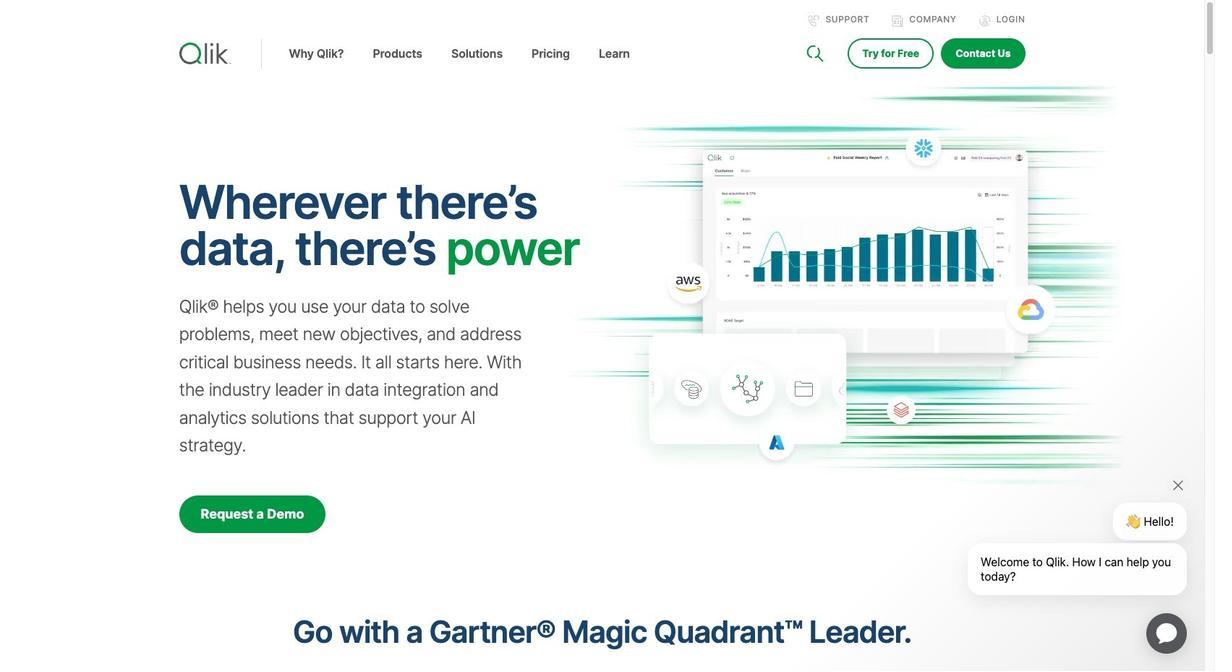 Task type: describe. For each thing, give the bounding box(es) containing it.
qlik image
[[179, 43, 231, 64]]

company image
[[892, 15, 904, 27]]

login image
[[979, 15, 991, 27]]



Task type: vqa. For each thing, say whether or not it's contained in the screenshot.
Headshot of Mike Capone, CEO, Qlik and the text "Revealing the New Qlik Brand" image
no



Task type: locate. For each thing, give the bounding box(es) containing it.
application
[[1129, 597, 1204, 672]]

support image
[[808, 15, 820, 27]]



